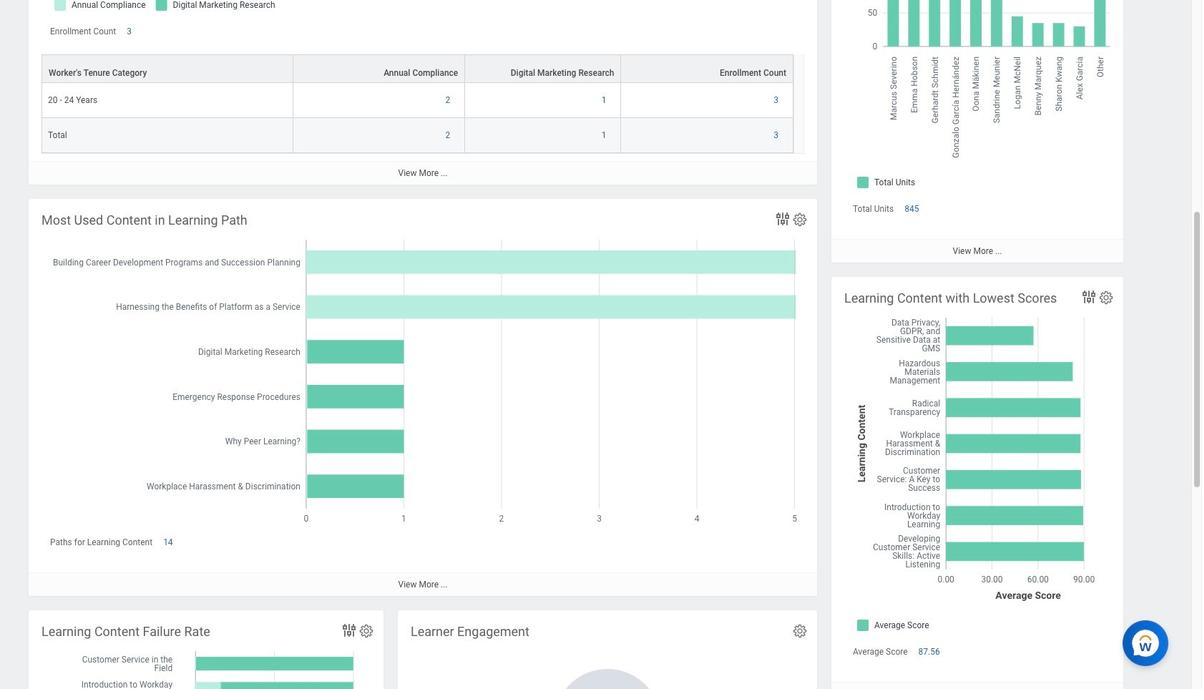 Task type: locate. For each thing, give the bounding box(es) containing it.
2 vertical spatial configure and view chart data image
[[341, 622, 358, 639]]

learning leaderboard element
[[832, 0, 1124, 263]]

configure learning content with lowest scores image
[[1099, 290, 1114, 306]]

20 - 24 years element
[[48, 93, 97, 105]]

row
[[42, 55, 794, 83], [42, 83, 794, 118], [42, 118, 794, 153]]

1 vertical spatial configure and view chart data image
[[1081, 288, 1098, 306]]

configure and view chart data image left configure most used content in learning path 'image'
[[774, 210, 792, 228]]

configure and view chart data image for the configure learning content failure rate icon
[[341, 622, 358, 639]]

0 horizontal spatial configure and view chart data image
[[341, 622, 358, 639]]

configure learning content failure rate image
[[359, 623, 374, 639]]

row for total "element"
[[42, 83, 794, 118]]

most used content in learning path element
[[29, 199, 817, 596]]

configure learner engagement image
[[792, 623, 808, 639]]

configure and view chart data image left the configure learning content with lowest scores 'image'
[[1081, 288, 1098, 306]]

1 horizontal spatial configure and view chart data image
[[774, 210, 792, 228]]

0 vertical spatial configure and view chart data image
[[774, 210, 792, 228]]

row for 20 - 24 years element
[[42, 55, 794, 83]]

1 row from the top
[[42, 55, 794, 83]]

learning trends by tenure element
[[29, 0, 817, 185]]

configure and view chart data image inside learning content with lowest scores element
[[1081, 288, 1098, 306]]

configure and view chart data image for configure most used content in learning path 'image'
[[774, 210, 792, 228]]

2 row from the top
[[42, 83, 794, 118]]

learning content failure rate element
[[29, 610, 384, 689]]

configure and view chart data image for the configure learning content with lowest scores 'image'
[[1081, 288, 1098, 306]]

2 horizontal spatial configure and view chart data image
[[1081, 288, 1098, 306]]

configure and view chart data image
[[774, 210, 792, 228], [1081, 288, 1098, 306], [341, 622, 358, 639]]

configure and view chart data image inside most used content in learning path element
[[774, 210, 792, 228]]

configure and view chart data image left the configure learning content failure rate icon
[[341, 622, 358, 639]]

configure and view chart data image inside "learning content failure rate" element
[[341, 622, 358, 639]]



Task type: describe. For each thing, give the bounding box(es) containing it.
configure most used content in learning path image
[[792, 212, 808, 228]]

learning content with lowest scores element
[[832, 277, 1124, 689]]

total element
[[48, 128, 67, 140]]

learner engagement element
[[398, 610, 817, 689]]

3 row from the top
[[42, 118, 794, 153]]



Task type: vqa. For each thing, say whether or not it's contained in the screenshot.
top Configure and view chart data image
yes



